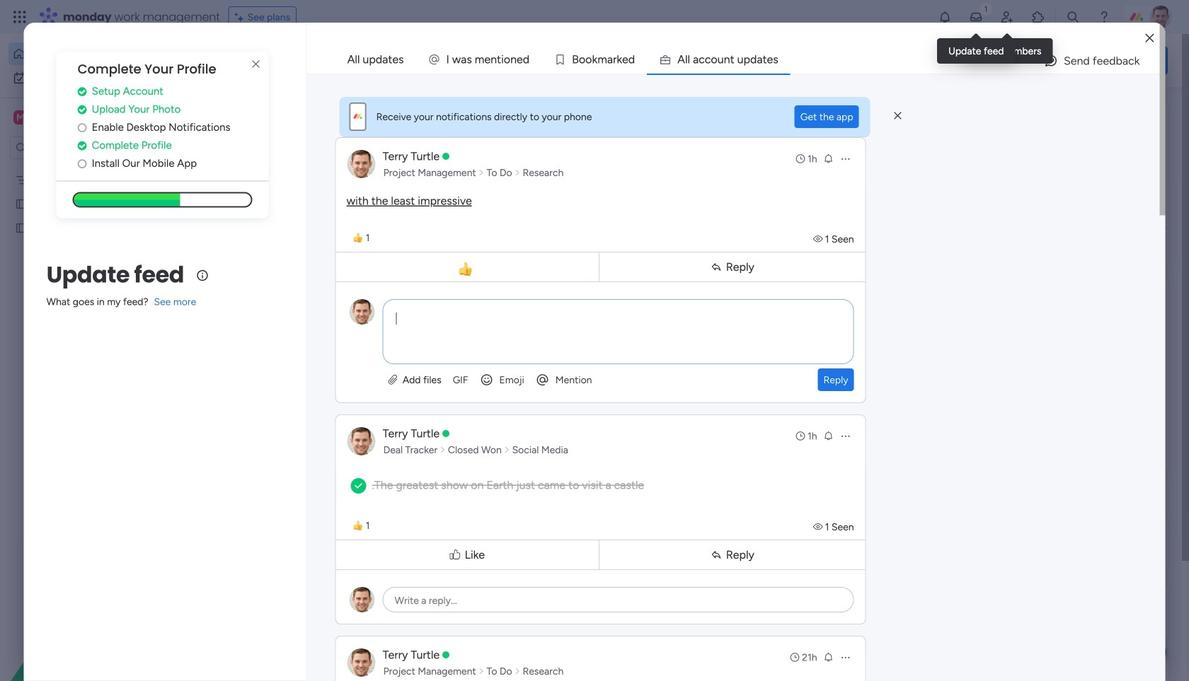 Task type: locate. For each thing, give the bounding box(es) containing it.
lottie animation element
[[555, 34, 953, 88], [0, 539, 180, 682]]

select product image
[[13, 10, 27, 24]]

1 horizontal spatial slider arrow image
[[504, 443, 510, 457]]

slider arrow image
[[440, 443, 446, 457], [478, 665, 484, 679], [514, 665, 521, 679]]

1 vertical spatial reminder image
[[823, 430, 834, 442]]

1 vertical spatial option
[[8, 67, 172, 89]]

tab list
[[335, 45, 1160, 74]]

1 horizontal spatial dapulse x slim image
[[894, 110, 901, 122]]

dapulse x slim image
[[247, 56, 264, 73], [1147, 103, 1164, 120], [894, 110, 901, 122]]

check circle image down check circle image
[[78, 104, 87, 115]]

0 vertical spatial reminder image
[[823, 153, 834, 164]]

option
[[8, 42, 172, 65], [8, 67, 172, 89], [0, 167, 180, 170]]

remove from favorites image
[[420, 259, 434, 273]]

circle o image
[[78, 122, 87, 133], [78, 158, 87, 169]]

getting started element
[[955, 516, 1168, 572]]

add to favorites image
[[651, 259, 665, 273]]

0 horizontal spatial public board image
[[15, 197, 28, 211]]

0 vertical spatial lottie animation element
[[555, 34, 953, 88]]

0 horizontal spatial slider arrow image
[[478, 166, 484, 180]]

circle o image down search in workspace field
[[78, 158, 87, 169]]

1 image
[[980, 1, 992, 17]]

0 vertical spatial public board image
[[15, 222, 28, 235]]

quick search results list box
[[219, 132, 922, 493]]

public board image
[[15, 197, 28, 211], [468, 258, 483, 274]]

lottie animation image
[[555, 34, 953, 88], [0, 539, 180, 682]]

0 vertical spatial lottie animation image
[[555, 34, 953, 88]]

1 horizontal spatial lottie animation element
[[555, 34, 953, 88]]

check circle image
[[78, 104, 87, 115], [78, 140, 87, 151]]

0 horizontal spatial lottie animation element
[[0, 539, 180, 682]]

v2 bolt switch image
[[1077, 53, 1086, 68]]

1 vertical spatial circle o image
[[78, 158, 87, 169]]

1 horizontal spatial public board image
[[699, 258, 715, 274]]

2 horizontal spatial slider arrow image
[[514, 166, 521, 180]]

check circle image down 'workspace selection' element
[[78, 140, 87, 151]]

option up 'workspace selection' element
[[8, 67, 172, 89]]

option down search in workspace field
[[0, 167, 180, 170]]

0 vertical spatial circle o image
[[78, 122, 87, 133]]

1 horizontal spatial slider arrow image
[[478, 665, 484, 679]]

0 horizontal spatial component image
[[468, 281, 481, 293]]

0 vertical spatial public board image
[[15, 197, 28, 211]]

1 vertical spatial lottie animation element
[[0, 539, 180, 682]]

1 horizontal spatial lottie animation image
[[555, 34, 953, 88]]

see plans image
[[235, 9, 248, 25]]

contact sales element
[[955, 652, 1168, 682]]

1 circle o image from the top
[[78, 122, 87, 133]]

0 horizontal spatial slider arrow image
[[440, 443, 446, 457]]

list box
[[0, 165, 180, 431]]

slider arrow image for v2 seen image
[[514, 166, 521, 180]]

1 options image from the top
[[840, 431, 851, 442]]

0 vertical spatial check circle image
[[78, 104, 87, 115]]

0 horizontal spatial lottie animation image
[[0, 539, 180, 682]]

reminder image
[[823, 153, 834, 164], [823, 430, 834, 442]]

tab
[[335, 45, 416, 74]]

slider arrow image for v2 seen icon
[[504, 443, 510, 457]]

1 vertical spatial options image
[[840, 652, 851, 664]]

notifications image
[[938, 10, 952, 24]]

option up check circle image
[[8, 42, 172, 65]]

slider arrow image
[[478, 166, 484, 180], [514, 166, 521, 180], [504, 443, 510, 457]]

2 circle o image from the top
[[78, 158, 87, 169]]

component image
[[468, 281, 481, 293], [699, 281, 712, 293]]

circle o image up search in workspace field
[[78, 122, 87, 133]]

invite members image
[[1000, 10, 1014, 24]]

workspace selection element
[[13, 109, 118, 127]]

1 horizontal spatial component image
[[699, 281, 712, 293]]

1 reminder image from the top
[[823, 153, 834, 164]]

workspace image
[[13, 110, 28, 125]]

reminder image for options image
[[823, 153, 834, 164]]

1 vertical spatial public board image
[[468, 258, 483, 274]]

reminder image
[[823, 652, 834, 663]]

close recently visited image
[[219, 115, 236, 132]]

0 vertical spatial option
[[8, 42, 172, 65]]

public board image
[[15, 222, 28, 235], [699, 258, 715, 274]]

1 vertical spatial check circle image
[[78, 140, 87, 151]]

2 horizontal spatial slider arrow image
[[514, 665, 521, 679]]

dapulse attachment image
[[388, 374, 397, 386]]

2 reminder image from the top
[[823, 430, 834, 442]]

options image
[[840, 431, 851, 442], [840, 652, 851, 664]]

options image
[[840, 153, 851, 165]]

0 vertical spatial options image
[[840, 431, 851, 442]]



Task type: vqa. For each thing, say whether or not it's contained in the screenshot.
middle Public board icon
no



Task type: describe. For each thing, give the bounding box(es) containing it.
2 component image from the left
[[699, 281, 712, 293]]

2 check circle image from the top
[[78, 140, 87, 151]]

1 vertical spatial public board image
[[699, 258, 715, 274]]

monday marketplace image
[[1031, 10, 1045, 24]]

reminder image for 1st options icon
[[823, 430, 834, 442]]

update feed image
[[969, 10, 983, 24]]

v2 seen image
[[813, 521, 825, 533]]

v2 user feedback image
[[967, 53, 978, 68]]

0 horizontal spatial dapulse x slim image
[[247, 56, 264, 73]]

2 vertical spatial option
[[0, 167, 180, 170]]

close image
[[1145, 33, 1154, 43]]

1 check circle image from the top
[[78, 104, 87, 115]]

v2 seen image
[[813, 233, 825, 245]]

1 element
[[361, 533, 378, 550]]

Search in workspace field
[[30, 140, 118, 156]]

check circle image
[[78, 86, 87, 97]]

slider arrow image for reminder image associated with 1st options icon
[[440, 443, 446, 457]]

close my workspaces image
[[219, 665, 236, 682]]

2 options image from the top
[[840, 652, 851, 664]]

terry turtle image
[[1149, 6, 1172, 28]]

0 horizontal spatial public board image
[[15, 222, 28, 235]]

slider arrow image for reminder icon
[[478, 665, 484, 679]]

search everything image
[[1066, 10, 1080, 24]]

give feedback image
[[1044, 54, 1058, 68]]

2 horizontal spatial dapulse x slim image
[[1147, 103, 1164, 120]]

1 horizontal spatial public board image
[[468, 258, 483, 274]]

add to favorites image
[[420, 432, 434, 446]]

1 vertical spatial lottie animation image
[[0, 539, 180, 682]]

help image
[[1097, 10, 1111, 24]]

help center element
[[955, 584, 1168, 640]]

1 component image from the left
[[468, 281, 481, 293]]



